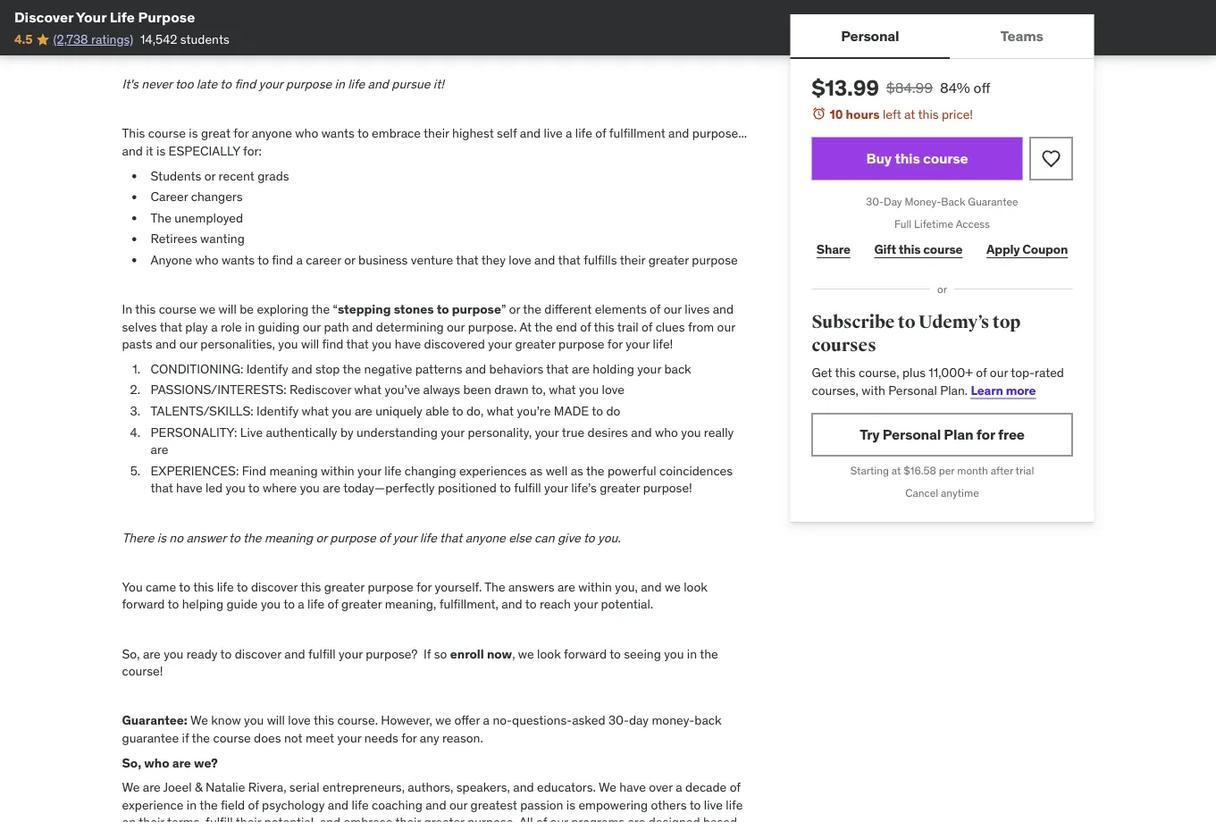 Task type: locate. For each thing, give the bounding box(es) containing it.
fulfill
[[514, 480, 542, 496], [309, 646, 336, 662], [206, 815, 233, 823]]

(2,738
[[53, 31, 88, 47]]

course up back
[[924, 149, 969, 168]]

anyone inside this course is great for anyone who wants to embrace their highest self and live a life of fulfillment and purpose... and it is especially for: students or recent grads career changers the unemployed retirees wanting anyone who wants to find a career or business venture that they love and that fulfills their greater purpose
[[252, 125, 292, 141]]

of inside you came to this life to discover this greater purpose for yourself. the answers are within you, and we look forward to helping guide you to a life of greater meaning, fulfillment, and to reach your potential.
[[328, 596, 339, 613]]

0 vertical spatial anyone
[[252, 125, 292, 141]]

course inside the we know you will love this course. however, we offer a no-questions-asked 30-day money-back guarantee if the course does not meet your needs for any reason.
[[213, 730, 251, 746]]

have
[[395, 336, 421, 352], [176, 480, 203, 496], [620, 780, 646, 796]]

the down career
[[151, 210, 172, 226]]

our
[[664, 301, 682, 317], [303, 319, 321, 335], [447, 319, 465, 335], [718, 319, 736, 335], [179, 336, 198, 352], [991, 365, 1009, 381], [450, 797, 468, 813], [550, 815, 568, 823]]

elements
[[595, 301, 647, 317]]

2 vertical spatial will
[[267, 713, 285, 729]]

live inside this course is great for anyone who wants to embrace their highest self and live a life of fulfillment and purpose... and it is especially for: students or recent grads career changers the unemployed retirees wanting anyone who wants to find a career or business venture that they love and that fulfills their greater purpose
[[544, 125, 563, 141]]

we up any
[[436, 713, 452, 729]]

greater inside the so, who are we? we are joeel & natalie rivera, serial entrepreneurs, authors, speakers, and educators. we have over a decade of experience in the field of psychology and life coaching and our greatest passion is empowering others to live life on their terms, fulfill their potential, and embrace their greater purpose. all of our programs are designed bas
[[424, 815, 465, 823]]

terms,
[[167, 815, 203, 823]]

(2,738 ratings)
[[53, 31, 133, 47]]

look right ,
[[537, 646, 561, 662]]

so, up course!
[[122, 646, 140, 662]]

you.
[[598, 530, 621, 546]]

clues
[[656, 319, 685, 335]]

forward
[[122, 596, 165, 613], [564, 646, 607, 662]]

within down by
[[321, 463, 355, 479]]

anyone up for:
[[252, 125, 292, 141]]

you inside , we look forward to seeing you in the course!
[[665, 646, 684, 662]]

on inside empower your beliefs about making a living doing what you love develop your authentic mission here on earth
[[356, 27, 370, 43]]

have inside conditioning: identify and stop the negative patterns and behaviors that are holding your back passions/interests: rediscover what you've always been drawn to, what you love talents/skills: identify what you are uniquely able to do, what you're made to do personality: live authentically by understanding your personality, your true desires and who you really are experiences: find meaning within your life changing experiences as well as the powerful coincidences that have led you to where you are today—perfectly positioned to fulfill your life's greater purpose!
[[176, 480, 203, 496]]

the inside , we look forward to seeing you in the course!
[[700, 646, 719, 662]]

your inside the we know you will love this course. however, we offer a no-questions-asked 30-day money-back guarantee if the course does not meet your needs for any reason.
[[337, 730, 362, 746]]

hours
[[846, 106, 880, 122]]

get
[[812, 365, 833, 381]]

2 horizontal spatial fulfill
[[514, 480, 542, 496]]

0 horizontal spatial will
[[219, 301, 237, 317]]

14,542 students
[[140, 31, 230, 47]]

course for gift this course
[[924, 241, 963, 257]]

is inside the so, who are we? we are joeel & natalie rivera, serial entrepreneurs, authors, speakers, and educators. we have over a decade of experience in the field of psychology and life coaching and our greatest passion is empowering others to live life on their terms, fulfill their potential, and embrace their greater purpose. all of our programs are designed bas
[[567, 797, 576, 813]]

back
[[665, 361, 692, 377], [695, 713, 722, 729]]

for up for:
[[234, 125, 249, 141]]

2 vertical spatial fulfill
[[206, 815, 233, 823]]

personality,
[[468, 424, 532, 440]]

purpose. down greatest
[[468, 815, 517, 823]]

1 horizontal spatial 30-
[[867, 195, 884, 209]]

always
[[423, 382, 461, 398]]

1 vertical spatial within
[[579, 579, 612, 595]]

0 vertical spatial forward
[[122, 596, 165, 613]]

love inside empower your beliefs about making a living doing what you love develop your authentic mission here on earth
[[483, 5, 506, 22]]

0 vertical spatial look
[[684, 579, 708, 595]]

authentically
[[266, 424, 338, 440]]

0 vertical spatial at
[[905, 106, 916, 122]]

making
[[309, 5, 350, 22]]

students
[[180, 31, 230, 47]]

experiences:
[[151, 463, 239, 479]]

0 horizontal spatial as
[[530, 463, 543, 479]]

a inside the so, who are we? we are joeel & natalie rivera, serial entrepreneurs, authors, speakers, and educators. we have over a decade of experience in the field of psychology and life coaching and our greatest passion is empowering others to live life on their terms, fulfill their potential, and embrace their greater purpose. all of our programs are designed bas
[[676, 780, 683, 796]]

this up helping
[[193, 579, 214, 595]]

of inside get this course, plus 11,000+ of our top-rated courses, with personal plan.
[[977, 365, 988, 381]]

purpose inside this course is great for anyone who wants to embrace their highest self and live a life of fulfillment and purpose... and it is especially for: students or recent grads career changers the unemployed retirees wanting anyone who wants to find a career or business venture that they love and that fulfills their greater purpose
[[692, 252, 738, 268]]

1 horizontal spatial back
[[695, 713, 722, 729]]

their down 'coaching'
[[396, 815, 421, 823]]

discover up the guide
[[251, 579, 298, 595]]

reach
[[540, 596, 571, 613]]

that right behaviors
[[547, 361, 569, 377]]

1 vertical spatial purpose.
[[468, 815, 517, 823]]

0 vertical spatial on
[[356, 27, 370, 43]]

their right fulfills
[[620, 252, 646, 268]]

is right it
[[156, 143, 166, 159]]

within inside you came to this life to discover this greater purpose for yourself. the answers are within you, and we look forward to helping guide you to a life of greater meaning, fulfillment, and to reach your potential.
[[579, 579, 612, 595]]

apply coupon
[[987, 241, 1069, 257]]

back inside conditioning: identify and stop the negative patterns and behaviors that are holding your back passions/interests: rediscover what you've always been drawn to, what you love talents/skills: identify what you are uniquely able to do, what you're made to do personality: live authentically by understanding your personality, your true desires and who you really are experiences: find meaning within your life changing experiences as well as the powerful coincidences that have led you to where you are today—perfectly positioned to fulfill your life's greater purpose!
[[665, 361, 692, 377]]

1 vertical spatial forward
[[564, 646, 607, 662]]

behaviors
[[490, 361, 544, 377]]

0 horizontal spatial within
[[321, 463, 355, 479]]

0 vertical spatial meaning
[[270, 463, 318, 479]]

0 horizontal spatial have
[[176, 480, 203, 496]]

give
[[558, 530, 581, 546]]

you inside empower your beliefs about making a living doing what you love develop your authentic mission here on earth
[[460, 5, 480, 22]]

we?
[[194, 755, 218, 771]]

too
[[175, 76, 194, 92]]

1 vertical spatial will
[[301, 336, 319, 352]]

0 vertical spatial the
[[151, 210, 172, 226]]

1 vertical spatial back
[[695, 713, 722, 729]]

1 horizontal spatial as
[[571, 463, 584, 479]]

so, down guarantee at the bottom
[[122, 755, 141, 771]]

30- down the buy
[[867, 195, 884, 209]]

for down trail
[[608, 336, 623, 352]]

their down field
[[236, 815, 261, 823]]

0 horizontal spatial back
[[665, 361, 692, 377]]

is down educators.
[[567, 797, 576, 813]]

today—perfectly
[[344, 480, 435, 496]]

starting at $16.58 per month after trial cancel anytime
[[851, 464, 1035, 500]]

0 vertical spatial within
[[321, 463, 355, 479]]

who inside conditioning: identify and stop the negative patterns and behaviors that are holding your back passions/interests: rediscover what you've always been drawn to, what you love talents/skills: identify what you are uniquely able to do, what you're made to do personality: live authentically by understanding your personality, your true desires and who you really are experiences: find meaning within your life changing experiences as well as the powerful coincidences that have led you to where you are today—perfectly positioned to fulfill your life's greater purpose!
[[655, 424, 679, 440]]

in inside the so, who are we? we are joeel & natalie rivera, serial entrepreneurs, authors, speakers, and educators. we have over a decade of experience in the field of psychology and life coaching and our greatest passion is empowering others to live life on their terms, fulfill their potential, and embrace their greater purpose. all of our programs are designed bas
[[187, 797, 197, 813]]

discover
[[14, 8, 73, 26]]

personal
[[842, 26, 900, 45], [889, 382, 938, 398], [883, 425, 941, 444]]

discover inside you came to this life to discover this greater purpose for yourself. the answers are within you, and we look forward to helping guide you to a life of greater meaning, fulfillment, and to reach your potential.
[[251, 579, 298, 595]]

love inside the we know you will love this course. however, we offer a no-questions-asked 30-day money-back guarantee if the course does not meet your needs for any reason.
[[288, 713, 311, 729]]

1 horizontal spatial we
[[190, 713, 208, 729]]

purpose down end
[[559, 336, 605, 352]]

this inside get this course, plus 11,000+ of our top-rated courses, with personal plan.
[[836, 365, 856, 381]]

embrace down pursue
[[372, 125, 421, 141]]

0 horizontal spatial 30-
[[609, 713, 629, 729]]

you right the guide
[[261, 596, 281, 613]]

for inside " or the different elements of our lives and selves that play a role in guiding our path and determining our purpose. at the end of this trail of clues from our pasts and our personalities, you will find that you have discovered your greater purpose for your life!
[[608, 336, 623, 352]]

10 hours left at this price!
[[830, 106, 974, 122]]

find down path
[[322, 336, 344, 352]]

psychology
[[262, 797, 325, 813]]

and up the not
[[285, 646, 306, 662]]

we up play
[[200, 301, 216, 317]]

1 horizontal spatial forward
[[564, 646, 607, 662]]

course inside 'button'
[[924, 149, 969, 168]]

0 vertical spatial find
[[235, 76, 256, 92]]

fulfill inside the so, who are we? we are joeel & natalie rivera, serial entrepreneurs, authors, speakers, and educators. we have over a decade of experience in the field of psychology and life coaching and our greatest passion is empowering others to live life on their terms, fulfill their potential, and embrace their greater purpose. all of our programs are designed bas
[[206, 815, 233, 823]]

fulfill up meet
[[309, 646, 336, 662]]

meaning
[[270, 463, 318, 479], [265, 530, 313, 546]]

ready
[[187, 646, 218, 662]]

alarm image
[[812, 106, 827, 121]]

" or the different elements of our lives and selves that play a role in guiding our path and determining our purpose. at the end of this trail of clues from our pasts and our personalities, you will find that you have discovered your greater purpose for your life!
[[122, 301, 736, 352]]

$13.99
[[812, 74, 880, 101]]

we inside the we know you will love this course. however, we offer a no-questions-asked 30-day money-back guarantee if the course does not meet your needs for any reason.
[[436, 713, 452, 729]]

changing
[[405, 463, 457, 479]]

meaning up 'where'
[[270, 463, 318, 479]]

that down path
[[347, 336, 369, 352]]

we
[[190, 713, 208, 729], [122, 780, 140, 796], [599, 780, 617, 796]]

2 vertical spatial personal
[[883, 425, 941, 444]]

2 horizontal spatial have
[[620, 780, 646, 796]]

gift
[[875, 241, 897, 257]]

and right self at the left top
[[520, 125, 541, 141]]

fulfill down field
[[206, 815, 233, 823]]

to inside , we look forward to seeing you in the course!
[[610, 646, 621, 662]]

1 so, from the top
[[122, 646, 140, 662]]

course for buy this course
[[924, 149, 969, 168]]

so, are you ready to discover and fulfill your purpose?  if so enroll now
[[122, 646, 512, 662]]

and left purpose...
[[669, 125, 690, 141]]

1 vertical spatial personal
[[889, 382, 938, 398]]

month
[[958, 464, 989, 478]]

questions-
[[512, 713, 572, 729]]

wishlist image
[[1041, 148, 1063, 170]]

1 vertical spatial at
[[892, 464, 902, 478]]

greater down at
[[515, 336, 556, 352]]

buy this course button
[[812, 137, 1023, 180]]

1 horizontal spatial anyone
[[466, 530, 506, 546]]

life left fulfillment
[[576, 125, 593, 141]]

for up meaning,
[[417, 579, 432, 595]]

plan.
[[941, 382, 968, 398]]

in inside , we look forward to seeing you in the course!
[[687, 646, 697, 662]]

the inside you came to this life to discover this greater purpose for yourself. the answers are within you, and we look forward to helping guide you to a life of greater meaning, fulfillment, and to reach your potential.
[[485, 579, 506, 595]]

for inside the we know you will love this course. however, we offer a no-questions-asked 30-day money-back guarantee if the course does not meet your needs for any reason.
[[402, 730, 417, 746]]

your down trail
[[626, 336, 650, 352]]

1 vertical spatial have
[[176, 480, 203, 496]]

1 vertical spatial the
[[485, 579, 506, 595]]

are right 'where'
[[323, 480, 341, 496]]

identify up authentically
[[257, 403, 299, 419]]

look inside you came to this life to discover this greater purpose for yourself. the answers are within you, and we look forward to helping guide you to a life of greater meaning, fulfillment, and to reach your potential.
[[684, 579, 708, 595]]

a up so, are you ready to discover and fulfill your purpose?  if so enroll now
[[298, 596, 305, 613]]

greater inside this course is great for anyone who wants to embrace their highest self and live a life of fulfillment and purpose... and it is especially for: students or recent grads career changers the unemployed retirees wanting anyone who wants to find a career or business venture that they love and that fulfills their greater purpose
[[649, 252, 689, 268]]

look
[[684, 579, 708, 595], [537, 646, 561, 662]]

joeel
[[163, 780, 192, 796]]

0 vertical spatial back
[[665, 361, 692, 377]]

live
[[240, 424, 263, 440]]

our down in this course we will be exploring the " stepping stones to purpose
[[303, 319, 321, 335]]

2 vertical spatial have
[[620, 780, 646, 796]]

0 vertical spatial have
[[395, 336, 421, 352]]

all
[[519, 815, 533, 823]]

2 vertical spatial find
[[322, 336, 344, 352]]

1 vertical spatial wants
[[222, 252, 255, 268]]

your right "reach"
[[574, 596, 598, 613]]

your up students
[[206, 5, 230, 22]]

your up behaviors
[[488, 336, 512, 352]]

1 vertical spatial find
[[272, 252, 293, 268]]

of inside this course is great for anyone who wants to embrace their highest self and live a life of fulfillment and purpose... and it is especially for: students or recent grads career changers the unemployed retirees wanting anyone who wants to find a career or business venture that they love and that fulfills their greater purpose
[[596, 125, 607, 141]]

meaning inside conditioning: identify and stop the negative patterns and behaviors that are holding your back passions/interests: rediscover what you've always been drawn to, what you love talents/skills: identify what you are uniquely able to do, what you're made to do personality: live authentically by understanding your personality, your true desires and who you really are experiences: find meaning within your life changing experiences as well as the powerful coincidences that have led you to where you are today—perfectly positioned to fulfill your life's greater purpose!
[[270, 463, 318, 479]]

2 horizontal spatial find
[[322, 336, 344, 352]]

1 vertical spatial embrace
[[344, 815, 393, 823]]

you came to this life to discover this greater purpose for yourself. the answers are within you, and we look forward to helping guide you to a life of greater meaning, fulfillment, and to reach your potential.
[[122, 579, 708, 613]]

for:
[[243, 143, 262, 159]]

this up courses, at the right of the page
[[836, 365, 856, 381]]

0 vertical spatial 30-
[[867, 195, 884, 209]]

have down determining
[[395, 336, 421, 352]]

0 horizontal spatial look
[[537, 646, 561, 662]]

1 vertical spatial fulfill
[[309, 646, 336, 662]]

1 horizontal spatial on
[[356, 27, 370, 43]]

in down be
[[245, 319, 255, 335]]

the up at
[[523, 301, 542, 317]]

find right late
[[235, 76, 256, 92]]

this right the buy
[[895, 149, 921, 168]]

so, inside the so, who are we? we are joeel & natalie rivera, serial entrepreneurs, authors, speakers, and educators. we have over a decade of experience in the field of psychology and life coaching and our greatest passion is empowering others to live life on their terms, fulfill their potential, and embrace their greater purpose. all of our programs are designed bas
[[122, 755, 141, 771]]

1 vertical spatial on
[[122, 815, 136, 823]]

your down able
[[441, 424, 465, 440]]

asked
[[572, 713, 606, 729]]

personal up $13.99 at the top of the page
[[842, 26, 900, 45]]

find inside " or the different elements of our lives and selves that play a role in guiding our path and determining our purpose. at the end of this trail of clues from our pasts and our personalities, you will find that you have discovered your greater purpose for your life!
[[322, 336, 344, 352]]

experience
[[122, 797, 184, 813]]

0 horizontal spatial fulfill
[[206, 815, 233, 823]]

0 vertical spatial purpose.
[[468, 319, 517, 335]]

purpose down today—perfectly
[[330, 530, 376, 546]]

2 horizontal spatial will
[[301, 336, 319, 352]]

as
[[530, 463, 543, 479], [571, 463, 584, 479]]

1 vertical spatial look
[[537, 646, 561, 662]]

guarantee
[[122, 730, 179, 746]]

doing
[[395, 5, 427, 22]]

0 horizontal spatial anyone
[[252, 125, 292, 141]]

the right seeing
[[700, 646, 719, 662]]

price!
[[942, 106, 974, 122]]

share
[[817, 241, 851, 257]]

1 horizontal spatial wants
[[322, 125, 355, 141]]

if
[[182, 730, 189, 746]]

cancel
[[906, 486, 939, 500]]

day
[[629, 713, 649, 729]]

conditioning:
[[151, 361, 243, 377]]

your down the life!
[[638, 361, 662, 377]]

about
[[274, 5, 306, 22]]

of down today—perfectly
[[379, 530, 390, 546]]

this inside 'button'
[[895, 149, 921, 168]]

1 horizontal spatial the
[[485, 579, 506, 595]]

life's
[[572, 480, 597, 496]]

0 vertical spatial live
[[544, 125, 563, 141]]

are
[[572, 361, 590, 377], [355, 403, 373, 419], [151, 442, 168, 458], [323, 480, 341, 496], [558, 579, 576, 595], [143, 646, 161, 662], [172, 755, 191, 771], [143, 780, 161, 796], [628, 815, 646, 823]]

purpose. inside the so, who are we? we are joeel & natalie rivera, serial entrepreneurs, authors, speakers, and educators. we have over a decade of experience in the field of psychology and life coaching and our greatest passion is empowering others to live life on their terms, fulfill their potential, and embrace their greater purpose. all of our programs are designed bas
[[468, 815, 517, 823]]

a inside the we know you will love this course. however, we offer a no-questions-asked 30-day money-back guarantee if the course does not meet your needs for any reason.
[[483, 713, 490, 729]]

live down decade
[[704, 797, 723, 813]]

0 vertical spatial embrace
[[372, 125, 421, 141]]

30- inside the we know you will love this course. however, we offer a no-questions-asked 30-day money-back guarantee if the course does not meet your needs for any reason.
[[609, 713, 629, 729]]

as up "life's"
[[571, 463, 584, 479]]

on down experience
[[122, 815, 136, 823]]

designed
[[649, 815, 701, 823]]

conditioning: identify and stop the negative patterns and behaviors that are holding your back passions/interests: rediscover what you've always been drawn to, what you love talents/skills: identify what you are uniquely able to do, what you're made to do personality: live authentically by understanding your personality, your true desires and who you really are experiences: find meaning within your life changing experiences as well as the powerful coincidences that have led you to where you are today—perfectly positioned to fulfill your life's greater purpose!
[[151, 361, 734, 496]]

no
[[169, 530, 183, 546]]

purpose...
[[693, 125, 748, 141]]

course for in this course we will be exploring the " stepping stones to purpose
[[159, 301, 197, 317]]

drawn
[[495, 382, 529, 398]]

share button
[[812, 232, 856, 268]]

live right self at the left top
[[544, 125, 563, 141]]

live inside the so, who are we? we are joeel & natalie rivera, serial entrepreneurs, authors, speakers, and educators. we have over a decade of experience in the field of psychology and life coaching and our greatest passion is empowering others to live life on their terms, fulfill their potential, and embrace their greater purpose. all of our programs are designed bas
[[704, 797, 723, 813]]

1 horizontal spatial within
[[579, 579, 612, 595]]

0 horizontal spatial live
[[544, 125, 563, 141]]

unemployed
[[175, 210, 243, 226]]

embrace inside this course is great for anyone who wants to embrace their highest self and live a life of fulfillment and purpose... and it is especially for: students or recent grads career changers the unemployed retirees wanting anyone who wants to find a career or business venture that they love and that fulfills their greater purpose
[[372, 125, 421, 141]]

0 horizontal spatial the
[[151, 210, 172, 226]]

coaching
[[372, 797, 423, 813]]

tab list containing personal
[[791, 14, 1095, 59]]

wants
[[322, 125, 355, 141], [222, 252, 255, 268]]

a inside " or the different elements of our lives and selves that play a role in guiding our path and determining our purpose. at the end of this trail of clues from our pasts and our personalities, you will find that you have discovered your greater purpose for your life!
[[211, 319, 218, 335]]

0 horizontal spatial at
[[892, 464, 902, 478]]

a left no-
[[483, 713, 490, 729]]

1 vertical spatial discover
[[235, 646, 282, 662]]

0 horizontal spatial find
[[235, 76, 256, 92]]

2 so, from the top
[[122, 755, 141, 771]]

if
[[424, 646, 431, 662]]

course up it
[[148, 125, 186, 141]]

look inside , we look forward to seeing you in the course!
[[537, 646, 561, 662]]

of right field
[[248, 797, 259, 813]]

who up coincidences
[[655, 424, 679, 440]]

0 horizontal spatial forward
[[122, 596, 165, 613]]

of up clues
[[650, 301, 661, 317]]

1 vertical spatial so,
[[122, 755, 141, 771]]

access
[[956, 217, 991, 231]]

2 purpose. from the top
[[468, 815, 517, 823]]

our up the learn more link on the top
[[991, 365, 1009, 381]]

greater inside " or the different elements of our lives and selves that play a role in guiding our path and determining our purpose. at the end of this trail of clues from our pasts and our personalities, you will find that you have discovered your greater purpose for your life!
[[515, 336, 556, 352]]

this
[[919, 106, 939, 122], [895, 149, 921, 168], [899, 241, 921, 257], [135, 301, 156, 317], [594, 319, 615, 335], [836, 365, 856, 381], [193, 579, 214, 595], [301, 579, 321, 595], [314, 713, 334, 729]]

life inside conditioning: identify and stop the negative patterns and behaviors that are holding your back passions/interests: rediscover what you've always been drawn to, what you love talents/skills: identify what you are uniquely able to do, what you're made to do personality: live authentically by understanding your personality, your true desires and who you really are experiences: find meaning within your life changing experiences as well as the powerful coincidences that have led you to where you are today—perfectly positioned to fulfill your life's greater purpose!
[[385, 463, 402, 479]]

we right 'you,' on the bottom of the page
[[665, 579, 681, 595]]

at inside starting at $16.58 per month after trial cancel anytime
[[892, 464, 902, 478]]

your down today—perfectly
[[393, 530, 417, 546]]

0 vertical spatial so,
[[122, 646, 140, 662]]

0 vertical spatial discover
[[251, 579, 298, 595]]

1 horizontal spatial look
[[684, 579, 708, 595]]

1 vertical spatial 30-
[[609, 713, 629, 729]]

and down answers
[[502, 596, 523, 613]]

1 horizontal spatial find
[[272, 252, 293, 268]]

embrace down entrepreneurs,
[[344, 815, 393, 823]]

udemy's
[[919, 312, 990, 333]]

1 purpose. from the top
[[468, 319, 517, 335]]

personal inside the personal button
[[842, 26, 900, 45]]

1 horizontal spatial at
[[905, 106, 916, 122]]

at left $16.58
[[892, 464, 902, 478]]

1 horizontal spatial have
[[395, 336, 421, 352]]

0 vertical spatial personal
[[842, 26, 900, 45]]

top
[[993, 312, 1021, 333]]

back inside the we know you will love this course. however, we offer a no-questions-asked 30-day money-back guarantee if the course does not meet your needs for any reason.
[[695, 713, 722, 729]]

1 horizontal spatial will
[[267, 713, 285, 729]]

course,
[[859, 365, 900, 381]]

answer
[[186, 530, 226, 546]]

1 horizontal spatial live
[[704, 797, 723, 813]]

are left holding
[[572, 361, 590, 377]]

0 horizontal spatial on
[[122, 815, 136, 823]]

of down passion
[[536, 815, 547, 823]]

0 vertical spatial wants
[[322, 125, 355, 141]]

love inside conditioning: identify and stop the negative patterns and behaviors that are holding your back passions/interests: rediscover what you've always been drawn to, what you love talents/skills: identify what you are uniquely able to do, what you're made to do personality: live authentically by understanding your personality, your true desires and who you really are experiences: find meaning within your life changing experiences as well as the powerful coincidences that have led you to where you are today—perfectly positioned to fulfill your life's greater purpose!
[[602, 382, 625, 398]]

plus
[[903, 365, 926, 381]]

you inside you came to this life to discover this greater purpose for yourself. the answers are within you, and we look forward to helping guide you to a life of greater meaning, fulfillment, and to reach your potential.
[[261, 596, 281, 613]]

within left 'you,' on the bottom of the page
[[579, 579, 612, 595]]

here
[[328, 27, 353, 43]]

purpose!
[[644, 480, 693, 496]]

1 vertical spatial live
[[704, 797, 723, 813]]

1 vertical spatial anyone
[[466, 530, 506, 546]]

we right ,
[[518, 646, 534, 662]]

will up role
[[219, 301, 237, 317]]

fulfill inside conditioning: identify and stop the negative patterns and behaviors that are holding your back passions/interests: rediscover what you've always been drawn to, what you love talents/skills: identify what you are uniquely able to do, what you're made to do personality: live authentically by understanding your personality, your true desires and who you really are experiences: find meaning within your life changing experiences as well as the powerful coincidences that have led you to where you are today—perfectly positioned to fulfill your life's greater purpose!
[[514, 480, 542, 496]]

in inside " or the different elements of our lives and selves that play a role in guiding our path and determining our purpose. at the end of this trail of clues from our pasts and our personalities, you will find that you have discovered your greater purpose for your life!
[[245, 319, 255, 335]]

course inside this course is great for anyone who wants to embrace their highest self and live a life of fulfillment and purpose... and it is especially for: students or recent grads career changers the unemployed retirees wanting anyone who wants to find a career or business venture that they love and that fulfills their greater purpose
[[148, 125, 186, 141]]

tab list
[[791, 14, 1095, 59]]

0 vertical spatial fulfill
[[514, 480, 542, 496]]



Task type: vqa. For each thing, say whether or not it's contained in the screenshot.
the Volkswagen Image
no



Task type: describe. For each thing, give the bounding box(es) containing it.
course!
[[122, 663, 163, 679]]

you left 'ready'
[[164, 646, 184, 662]]

and left stop
[[292, 361, 313, 377]]

their down experience
[[139, 815, 164, 823]]

who down it's never too late to find your purpose in life and pursue it!
[[295, 125, 319, 141]]

rediscover
[[290, 382, 352, 398]]

purpose down mission
[[286, 76, 332, 92]]

we inside , we look forward to seeing you in the course!
[[518, 646, 534, 662]]

30-day money-back guarantee full lifetime access
[[867, 195, 1019, 231]]

our up the discovered
[[447, 319, 465, 335]]

and left it
[[122, 143, 143, 159]]

determining
[[376, 319, 444, 335]]

free
[[999, 425, 1025, 444]]

and left pursue
[[368, 76, 389, 92]]

never
[[142, 76, 172, 92]]

1 vertical spatial identify
[[257, 403, 299, 419]]

positioned
[[438, 480, 497, 496]]

of right decade
[[730, 780, 741, 796]]

rated
[[1035, 365, 1065, 381]]

the right answer
[[243, 530, 262, 546]]

you left really
[[682, 424, 701, 440]]

authors,
[[408, 780, 454, 796]]

beliefs
[[234, 5, 271, 22]]

"
[[502, 301, 506, 317]]

what down rediscover
[[302, 403, 329, 419]]

you right 'where'
[[300, 480, 320, 496]]

the up "life's"
[[586, 463, 605, 479]]

teams
[[1001, 26, 1044, 45]]

different
[[545, 301, 592, 317]]

of right trail
[[642, 319, 653, 335]]

what up the made
[[549, 382, 576, 398]]

that left play
[[160, 319, 182, 335]]

life down entrepreneurs,
[[352, 797, 369, 813]]

answers
[[509, 579, 555, 595]]

and down entrepreneurs,
[[328, 797, 349, 813]]

students
[[151, 167, 201, 184]]

are down personality:
[[151, 442, 168, 458]]

this course is great for anyone who wants to embrace their highest self and live a life of fulfillment and purpose... and it is especially for: students or recent grads career changers the unemployed retirees wanting anyone who wants to find a career or business venture that they love and that fulfills their greater purpose
[[122, 125, 748, 268]]

the right at
[[535, 319, 553, 335]]

life inside this course is great for anyone who wants to embrace their highest self and live a life of fulfillment and purpose... and it is especially for: students or recent grads career changers the unemployed retirees wanting anyone who wants to find a career or business venture that they love and that fulfills their greater purpose
[[576, 125, 593, 141]]

personal inside get this course, plus 11,000+ of our top-rated courses, with personal plan.
[[889, 382, 938, 398]]

your down authentic
[[259, 76, 283, 92]]

holding
[[593, 361, 635, 377]]

and up 'been'
[[466, 361, 487, 377]]

purpose. inside " or the different elements of our lives and selves that play a role in guiding our path and determining our purpose. at the end of this trail of clues from our pasts and our personalities, you will find that you have discovered your greater purpose for your life!
[[468, 319, 517, 335]]

who inside the so, who are we? we are joeel & natalie rivera, serial entrepreneurs, authors, speakers, and educators. we have over a decade of experience in the field of psychology and life coaching and our greatest passion is empowering others to live life on their terms, fulfill their potential, and embrace their greater purpose. all of our programs are designed bas
[[144, 755, 170, 771]]

more
[[1006, 382, 1037, 398]]

you
[[122, 579, 143, 595]]

2 horizontal spatial we
[[599, 780, 617, 796]]

so, for so, are you ready to discover and fulfill your purpose?  if so enroll now
[[122, 646, 140, 662]]

personal inside try personal plan for free link
[[883, 425, 941, 444]]

your right develop
[[199, 27, 223, 43]]

10
[[830, 106, 844, 122]]

forward inside you came to this life to discover this greater purpose for yourself. the answers are within you, and we look forward to helping guide you to a life of greater meaning, fulfillment, and to reach your potential.
[[122, 596, 165, 613]]

decade
[[686, 780, 727, 796]]

on inside the so, who are we? we are joeel & natalie rivera, serial entrepreneurs, authors, speakers, and educators. we have over a decade of experience in the field of psychology and life coaching and our greatest passion is empowering others to live life on their terms, fulfill their potential, and embrace their greater purpose. all of our programs are designed bas
[[122, 815, 136, 823]]

be
[[240, 301, 254, 317]]

and right desires at the bottom of the page
[[631, 424, 652, 440]]

our down play
[[179, 336, 198, 352]]

0 vertical spatial identify
[[246, 361, 289, 377]]

a right self at the left top
[[566, 125, 573, 141]]

embrace inside the so, who are we? we are joeel & natalie rivera, serial entrepreneurs, authors, speakers, and educators. we have over a decade of experience in the field of psychology and life coaching and our greatest passion is empowering others to live life on their terms, fulfill their potential, and embrace their greater purpose. all of our programs are designed bas
[[344, 815, 393, 823]]

so, for so, who are we? we are joeel & natalie rivera, serial entrepreneurs, authors, speakers, and educators. we have over a decade of experience in the field of psychology and life coaching and our greatest passion is empowering others to live life on their terms, fulfill their potential, and embrace their greater purpose. all of our programs are designed bas
[[122, 755, 141, 771]]

late
[[197, 76, 217, 92]]

have inside " or the different elements of our lives and selves that play a role in guiding our path and determining our purpose. at the end of this trail of clues from our pasts and our personalities, you will find that you have discovered your greater purpose for your life!
[[395, 336, 421, 352]]

is left no
[[157, 530, 166, 546]]

so, who are we? we are joeel & natalie rivera, serial entrepreneurs, authors, speakers, and educators. we have over a decade of experience in the field of psychology and life coaching and our greatest passion is empowering others to live life on their terms, fulfill their potential, and embrace their greater purpose. all of our programs are designed bas
[[122, 755, 747, 823]]

mission
[[282, 27, 325, 43]]

and right lives
[[713, 301, 734, 317]]

you up negative
[[372, 336, 392, 352]]

it!
[[433, 76, 444, 92]]

speakers,
[[457, 780, 510, 796]]

0 horizontal spatial wants
[[222, 252, 255, 268]]

0 vertical spatial will
[[219, 301, 237, 317]]

1 as from the left
[[530, 463, 543, 479]]

learn more
[[971, 382, 1037, 398]]

the inside the so, who are we? we are joeel & natalie rivera, serial entrepreneurs, authors, speakers, and educators. we have over a decade of experience in the field of psychology and life coaching and our greatest passion is empowering others to live life on their terms, fulfill their potential, and embrace their greater purpose. all of our programs are designed bas
[[199, 797, 218, 813]]

you up the made
[[579, 382, 599, 398]]

1 vertical spatial meaning
[[265, 530, 313, 546]]

greater left meaning,
[[342, 596, 382, 613]]

career
[[151, 189, 188, 205]]

purpose inside you came to this life to discover this greater purpose for yourself. the answers are within you, and we look forward to helping guide you to a life of greater meaning, fulfillment, and to reach your potential.
[[368, 579, 414, 595]]

great
[[201, 125, 231, 141]]

we inside you came to this life to discover this greater purpose for yourself. the answers are within you, and we look forward to helping guide you to a life of greater meaning, fulfillment, and to reach your potential.
[[665, 579, 681, 595]]

the left '"'
[[312, 301, 330, 317]]

you're
[[517, 403, 551, 419]]

this left price!
[[919, 106, 939, 122]]

life up so, are you ready to discover and fulfill your purpose?  if so enroll now
[[308, 596, 325, 613]]

true
[[562, 424, 585, 440]]

2 as from the left
[[571, 463, 584, 479]]

business
[[359, 252, 408, 268]]

this inside the we know you will love this course. however, we offer a no-questions-asked 30-day money-back guarantee if the course does not meet your needs for any reason.
[[314, 713, 334, 729]]

that up yourself. on the left of the page
[[440, 530, 462, 546]]

venture
[[411, 252, 454, 268]]

your down you're
[[535, 424, 559, 440]]

and right "pasts"
[[156, 336, 176, 352]]

experiences
[[460, 463, 527, 479]]

find inside this course is great for anyone who wants to embrace their highest self and live a life of fulfillment and purpose... and it is especially for: students or recent grads career changers the unemployed retirees wanting anyone who wants to find a career or business venture that they love and that fulfills their greater purpose
[[272, 252, 293, 268]]

anytime
[[942, 486, 980, 500]]

grads
[[258, 167, 289, 184]]

any
[[420, 730, 440, 746]]

are left we?
[[172, 755, 191, 771]]

your up today—perfectly
[[358, 463, 382, 479]]

you right the led
[[226, 480, 246, 496]]

personality:
[[151, 424, 237, 440]]

life down here on the left top of page
[[348, 76, 365, 92]]

life up yourself. on the left of the page
[[420, 530, 437, 546]]

guarantee:
[[122, 713, 188, 729]]

or inside " or the different elements of our lives and selves that play a role in guiding our path and determining our purpose. at the end of this trail of clues from our pasts and our personalities, you will find that you have discovered your greater purpose for your life!
[[509, 301, 521, 317]]

anyone
[[151, 252, 192, 268]]

life up the guide
[[217, 579, 234, 595]]

you down guiding
[[278, 336, 298, 352]]

purpose inside " or the different elements of our lives and selves that play a role in guiding our path and determining our purpose. at the end of this trail of clues from our pasts and our personalities, you will find that you have discovered your greater purpose for your life!
[[559, 336, 605, 352]]

,
[[512, 646, 515, 662]]

and down stepping
[[352, 319, 373, 335]]

this up so, are you ready to discover and fulfill your purpose?  if so enroll now
[[301, 579, 321, 595]]

to inside 'subscribe to udemy's top courses'
[[898, 312, 916, 333]]

to inside the so, who are we? we are joeel & natalie rivera, serial entrepreneurs, authors, speakers, and educators. we have over a decade of experience in the field of psychology and life coaching and our greatest passion is empowering others to live life on their terms, fulfill their potential, and embrace their greater purpose. all of our programs are designed bas
[[690, 797, 701, 813]]

that down "experiences:"
[[151, 480, 173, 496]]

offer
[[455, 713, 480, 729]]

meet
[[306, 730, 334, 746]]

fulfillment,
[[440, 596, 499, 613]]

coincidences
[[660, 463, 733, 479]]

will inside " or the different elements of our lives and selves that play a role in guiding our path and determining our purpose. at the end of this trail of clues from our pasts and our personalities, you will find that you have discovered your greater purpose for your life!
[[301, 336, 319, 352]]

plan
[[944, 425, 974, 444]]

our right the from
[[718, 319, 736, 335]]

money-
[[652, 713, 695, 729]]

helping
[[182, 596, 224, 613]]

your up course.
[[339, 646, 363, 662]]

this inside " or the different elements of our lives and selves that play a role in guiding our path and determining our purpose. at the end of this trail of clues from our pasts and our personalities, you will find that you have discovered your greater purpose for your life!
[[594, 319, 615, 335]]

this right "gift"
[[899, 241, 921, 257]]

&
[[195, 780, 203, 796]]

and down "psychology"
[[320, 815, 341, 823]]

career
[[306, 252, 341, 268]]

we inside the we know you will love this course. however, we offer a no-questions-asked 30-day money-back guarantee if the course does not meet your needs for any reason.
[[190, 713, 208, 729]]

retirees
[[151, 231, 197, 247]]

purpose
[[138, 8, 195, 26]]

in down here on the left top of page
[[335, 76, 345, 92]]

do
[[607, 403, 621, 419]]

discovered
[[424, 336, 485, 352]]

passion
[[521, 797, 564, 813]]

our up clues
[[664, 301, 682, 317]]

yourself.
[[435, 579, 482, 595]]

in
[[122, 301, 132, 317]]

$84.99
[[887, 78, 933, 97]]

natalie
[[206, 780, 245, 796]]

apply
[[987, 241, 1021, 257]]

are up experience
[[143, 780, 161, 796]]

is up especially
[[189, 125, 198, 141]]

and down 'authors,'
[[426, 797, 447, 813]]

stepping
[[338, 301, 391, 317]]

that left fulfills
[[558, 252, 581, 268]]

for inside you came to this life to discover this greater purpose for yourself. the answers are within you, and we look forward to helping guide you to a life of greater meaning, fulfillment, and to reach your potential.
[[417, 579, 432, 595]]

our down passion
[[550, 815, 568, 823]]

where
[[263, 480, 297, 496]]

this right in at top left
[[135, 301, 156, 317]]

84%
[[940, 78, 971, 97]]

top-
[[1011, 365, 1035, 381]]

at
[[520, 319, 532, 335]]

find
[[242, 463, 266, 479]]

within inside conditioning: identify and stop the negative patterns and behaviors that are holding your back passions/interests: rediscover what you've always been drawn to, what you love talents/skills: identify what you are uniquely able to do, what you're made to do personality: live authentically by understanding your personality, your true desires and who you really are experiences: find meaning within your life changing experiences as well as the powerful coincidences that have led you to where you are today—perfectly positioned to fulfill your life's greater purpose!
[[321, 463, 355, 479]]

there is no answer to the meaning or purpose of your life that anyone else can give to you.
[[122, 530, 621, 546]]

and right 'you,' on the bottom of the page
[[641, 579, 662, 595]]

a inside you came to this life to discover this greater purpose for yourself. the answers are within you, and we look forward to helping guide you to a life of greater meaning, fulfillment, and to reach your potential.
[[298, 596, 305, 613]]

try
[[860, 425, 880, 444]]

life down decade
[[726, 797, 743, 813]]

the right stop
[[343, 361, 361, 377]]

ratings)
[[91, 31, 133, 47]]

do,
[[467, 403, 484, 419]]

well
[[546, 463, 568, 479]]

you,
[[615, 579, 638, 595]]

30- inside 30-day money-back guarantee full lifetime access
[[867, 195, 884, 209]]

0 horizontal spatial we
[[122, 780, 140, 796]]

you up by
[[332, 403, 352, 419]]

the inside the we know you will love this course. however, we offer a no-questions-asked 30-day money-back guarantee if the course does not meet your needs for any reason.
[[192, 730, 210, 746]]

we know you will love this course. however, we offer a no-questions-asked 30-day money-back guarantee if the course does not meet your needs for any reason.
[[122, 713, 722, 746]]

your down well
[[545, 480, 569, 496]]

a left career
[[296, 252, 303, 268]]

back
[[942, 195, 966, 209]]

you inside the we know you will love this course. however, we offer a no-questions-asked 30-day money-back guarantee if the course does not meet your needs for any reason.
[[244, 713, 264, 729]]

your inside you came to this life to discover this greater purpose for yourself. the answers are within you, and we look forward to helping guide you to a life of greater meaning, fulfillment, and to reach your potential.
[[574, 596, 598, 613]]

led
[[206, 480, 223, 496]]

role
[[221, 319, 242, 335]]

love inside this course is great for anyone who wants to embrace their highest self and live a life of fulfillment and purpose... and it is especially for: students or recent grads career changers the unemployed retirees wanting anyone who wants to find a career or business venture that they love and that fulfills their greater purpose
[[509, 252, 532, 268]]

purpose up the discovered
[[452, 301, 502, 317]]

else
[[509, 530, 532, 546]]

their left highest
[[424, 125, 449, 141]]

guarantee
[[969, 195, 1019, 209]]

have inside the so, who are we? we are joeel & natalie rivera, serial entrepreneurs, authors, speakers, and educators. we have over a decade of experience in the field of psychology and life coaching and our greatest passion is empowering others to live life on their terms, fulfill their potential, and embrace their greater purpose. all of our programs are designed bas
[[620, 780, 646, 796]]

and right they
[[535, 252, 556, 268]]

our inside get this course, plus 11,000+ of our top-rated courses, with personal plan.
[[991, 365, 1009, 381]]

the inside this course is great for anyone who wants to embrace their highest self and live a life of fulfillment and purpose... and it is especially for: students or recent grads career changers the unemployed retirees wanting anyone who wants to find a career or business venture that they love and that fulfills their greater purpose
[[151, 210, 172, 226]]

for inside try personal plan for free link
[[977, 425, 996, 444]]

earth
[[373, 27, 404, 43]]

off
[[974, 78, 991, 97]]

$13.99 $84.99 84% off
[[812, 74, 991, 101]]

our down speakers,
[[450, 797, 468, 813]]

are left uniquely
[[355, 403, 373, 419]]

are inside you came to this life to discover this greater purpose for yourself. the answers are within you, and we look forward to helping guide you to a life of greater meaning, fulfillment, and to reach your potential.
[[558, 579, 576, 595]]

however,
[[381, 713, 433, 729]]

that left they
[[456, 252, 479, 268]]

1 horizontal spatial fulfill
[[309, 646, 336, 662]]

what down negative
[[355, 382, 382, 398]]

a inside empower your beliefs about making a living doing what you love develop your authentic mission here on earth
[[353, 5, 360, 22]]

learn more link
[[971, 382, 1037, 398]]

greater inside conditioning: identify and stop the negative patterns and behaviors that are holding your back passions/interests: rediscover what you've always been drawn to, what you love talents/skills: identify what you are uniquely able to do, what you're made to do personality: live authentically by understanding your personality, your true desires and who you really are experiences: find meaning within your life changing experiences as well as the powerful coincidences that have led you to where you are today—perfectly positioned to fulfill your life's greater purpose!
[[600, 480, 641, 496]]

changers
[[191, 189, 243, 205]]

to,
[[532, 382, 546, 398]]

what inside empower your beliefs about making a living doing what you love develop your authentic mission here on earth
[[430, 5, 457, 22]]

are up course!
[[143, 646, 161, 662]]

for inside this course is great for anyone who wants to embrace their highest self and live a life of fulfillment and purpose... and it is especially for: students or recent grads career changers the unemployed retirees wanting anyone who wants to find a career or business venture that they love and that fulfills their greater purpose
[[234, 125, 249, 141]]

greater down there is no answer to the meaning or purpose of your life that anyone else can give to you.
[[324, 579, 365, 595]]

11,000+
[[929, 365, 974, 381]]

will inside the we know you will love this course. however, we offer a no-questions-asked 30-day money-back guarantee if the course does not meet your needs for any reason.
[[267, 713, 285, 729]]

forward inside , we look forward to seeing you in the course!
[[564, 646, 607, 662]]

what up personality,
[[487, 403, 514, 419]]

who down wanting
[[195, 252, 219, 268]]

there
[[122, 530, 154, 546]]

really
[[704, 424, 734, 440]]

life
[[110, 8, 135, 26]]

and up passion
[[513, 780, 534, 796]]



